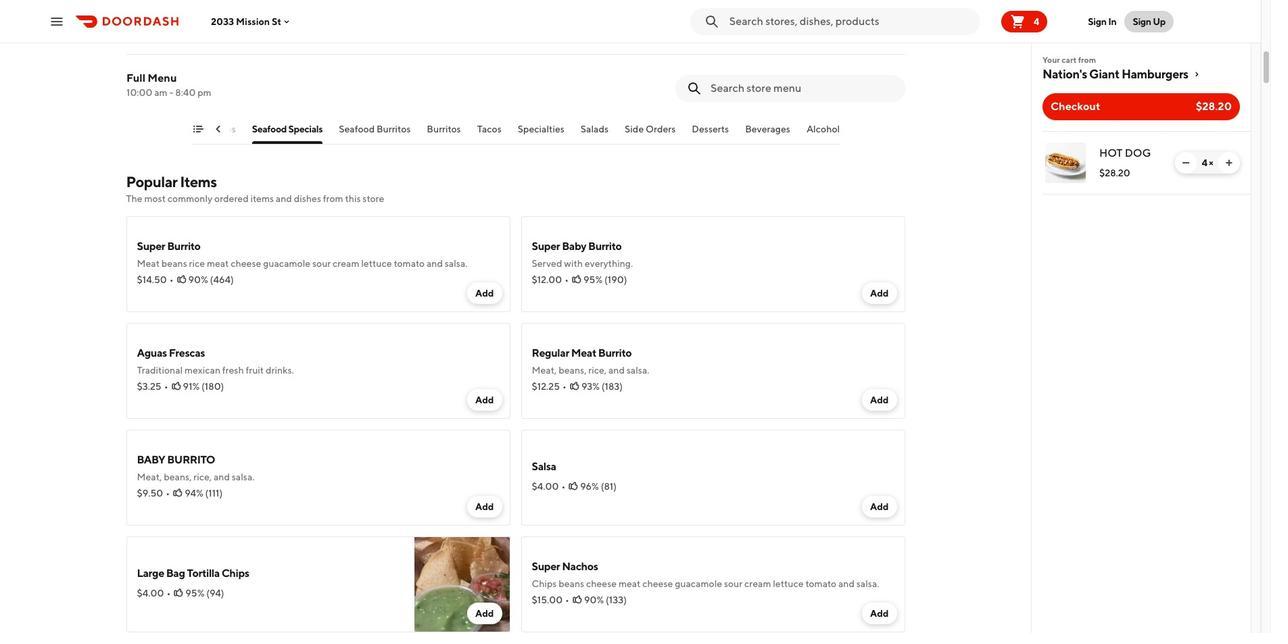 Task type: vqa. For each thing, say whether or not it's contained in the screenshot.
48
no



Task type: locate. For each thing, give the bounding box(es) containing it.
view menu
[[617, 605, 674, 618]]

1 horizontal spatial rice,
[[589, 365, 607, 376]]

0 horizontal spatial 90%
[[188, 275, 208, 285]]

cheese inside super burrito meat beans rice meat cheese guacamole sour cream lettuce tomato and salsa.
[[231, 258, 261, 269]]

chips up $15.00
[[532, 579, 557, 590]]

0 vertical spatial meat
[[207, 258, 229, 269]]

0 vertical spatial tomato
[[394, 258, 425, 269]]

0 horizontal spatial beans,
[[164, 472, 192, 483]]

rice,
[[589, 365, 607, 376], [194, 472, 212, 483]]

95% for 95% (190)
[[584, 275, 603, 285]]

0 vertical spatial $28.20
[[1196, 100, 1232, 113]]

0 vertical spatial menu
[[147, 72, 177, 85]]

0 horizontal spatial sign
[[1088, 16, 1107, 27]]

hot
[[1100, 147, 1123, 160]]

meat, up '$12.25'
[[532, 365, 557, 376]]

1 horizontal spatial 4
[[1202, 158, 1208, 168]]

meat up $14.50
[[137, 258, 160, 269]]

sour inside super burrito meat beans rice meat cheese guacamole sour cream lettuce tomato and salsa.
[[312, 258, 331, 269]]

$15.00 •
[[532, 595, 569, 606]]

tomato inside super nachos chips beans cheese meat cheese guacamole sour cream lettuce tomato and salsa.
[[806, 579, 837, 590]]

salads button
[[581, 122, 609, 144]]

$4.00 • down salsa
[[532, 482, 566, 492]]

sign for sign up
[[1133, 16, 1152, 27]]

0 horizontal spatial $4.00 •
[[137, 588, 171, 599]]

$4.00 down large
[[137, 588, 164, 599]]

beans, up 93%
[[559, 365, 587, 376]]

add button for regular meat burrito
[[862, 390, 897, 411]]

burrito up (183)
[[598, 347, 632, 360]]

most
[[144, 193, 166, 204]]

0 horizontal spatial burritos
[[202, 124, 236, 135]]

super
[[137, 240, 165, 253], [532, 240, 560, 253], [532, 561, 560, 573]]

1 vertical spatial $4.00 •
[[137, 588, 171, 599]]

0 horizontal spatial cheese
[[231, 258, 261, 269]]

0 horizontal spatial $28.20
[[1100, 168, 1131, 179]]

from inside popular items the most commonly ordered items and dishes from this store
[[323, 193, 343, 204]]

• for baby burrito
[[166, 488, 170, 499]]

large bag tortilla chips image
[[414, 537, 510, 633]]

the
[[126, 193, 142, 204]]

this
[[345, 193, 361, 204]]

•
[[170, 275, 174, 285], [565, 275, 569, 285], [164, 381, 168, 392], [563, 381, 567, 392], [562, 482, 566, 492], [166, 488, 170, 499], [167, 588, 171, 599], [565, 595, 569, 606]]

show menu categories image
[[192, 124, 203, 135]]

salsa. inside regular meat burrito meat, beans, rice, and salsa.
[[627, 365, 650, 376]]

0 horizontal spatial beans
[[162, 258, 187, 269]]

1 sign from the left
[[1088, 16, 1107, 27]]

super for super nachos
[[532, 561, 560, 573]]

add for baby burrito
[[475, 502, 494, 513]]

0 horizontal spatial sour
[[312, 258, 331, 269]]

0 horizontal spatial from
[[323, 193, 343, 204]]

90% down rice
[[188, 275, 208, 285]]

add button for aguas frescas
[[467, 390, 502, 411]]

add button for super baby burrito
[[862, 283, 897, 304]]

0 horizontal spatial lettuce
[[361, 258, 392, 269]]

burrito
[[167, 240, 201, 253], [588, 240, 622, 253], [598, 347, 632, 360]]

1 horizontal spatial sign
[[1133, 16, 1152, 27]]

seafood left 'specials'
[[252, 124, 287, 135]]

$12.00
[[532, 275, 562, 285]]

rice, inside regular meat burrito meat, beans, rice, and salsa.
[[589, 365, 607, 376]]

meat for nachos
[[619, 579, 641, 590]]

meat inside regular meat burrito meat, beans, rice, and salsa.
[[571, 347, 596, 360]]

• for aguas frescas
[[164, 381, 168, 392]]

from left this
[[323, 193, 343, 204]]

tomato inside super burrito meat beans rice meat cheese guacamole sour cream lettuce tomato and salsa.
[[394, 258, 425, 269]]

1 vertical spatial rice,
[[194, 472, 212, 483]]

• right '$12.25'
[[563, 381, 567, 392]]

0 horizontal spatial guacamole
[[263, 258, 311, 269]]

0 horizontal spatial meat
[[207, 258, 229, 269]]

meat
[[207, 258, 229, 269], [619, 579, 641, 590]]

and inside super burrito meat beans rice meat cheese guacamole sour cream lettuce tomato and salsa.
[[427, 258, 443, 269]]

• for super burrito
[[170, 275, 174, 285]]

1 burritos from the left
[[202, 124, 236, 135]]

sour inside super nachos chips beans cheese meat cheese guacamole sour cream lettuce tomato and salsa.
[[724, 579, 743, 590]]

fresh
[[222, 365, 244, 376]]

add for aguas frescas
[[475, 395, 494, 406]]

0 vertical spatial 95%
[[584, 275, 603, 285]]

• for super baby burrito
[[565, 275, 569, 285]]

chips
[[222, 567, 249, 580], [532, 579, 557, 590]]

90% for super nachos
[[584, 595, 604, 606]]

0 vertical spatial sour
[[312, 258, 331, 269]]

1 vertical spatial 95%
[[186, 588, 205, 599]]

1 horizontal spatial sour
[[724, 579, 743, 590]]

cream for super burrito
[[333, 258, 359, 269]]

1 horizontal spatial meat
[[619, 579, 641, 590]]

1 vertical spatial tomato
[[806, 579, 837, 590]]

tacos
[[477, 124, 502, 135]]

sign left up
[[1133, 16, 1152, 27]]

• for regular meat burrito
[[563, 381, 567, 392]]

from
[[1079, 55, 1096, 65], [323, 193, 343, 204]]

beans down "nachos" at bottom
[[559, 579, 584, 590]]

seafood burritos button
[[339, 122, 411, 144]]

seafood right 'specials'
[[339, 124, 375, 135]]

1 horizontal spatial beans,
[[559, 365, 587, 376]]

1 horizontal spatial cream
[[745, 579, 771, 590]]

meat, inside baby burrito meat, beans, rice, and salsa.
[[137, 472, 162, 483]]

from right cart
[[1079, 55, 1096, 65]]

super up $15.00
[[532, 561, 560, 573]]

super inside super nachos chips beans cheese meat cheese guacamole sour cream lettuce tomato and salsa.
[[532, 561, 560, 573]]

super nachos chips beans cheese meat cheese guacamole sour cream lettuce tomato and salsa.
[[532, 561, 880, 590]]

beans inside super nachos chips beans cheese meat cheese guacamole sour cream lettuce tomato and salsa.
[[559, 579, 584, 590]]

baby
[[562, 240, 587, 253]]

burritos left the burritos button
[[377, 124, 411, 135]]

$4.00 • down large
[[137, 588, 171, 599]]

0 vertical spatial meat,
[[532, 365, 557, 376]]

0 horizontal spatial rice,
[[194, 472, 212, 483]]

1 horizontal spatial $4.00
[[532, 482, 559, 492]]

beans inside super burrito meat beans rice meat cheese guacamole sour cream lettuce tomato and salsa.
[[162, 258, 187, 269]]

burrito up "everything."
[[588, 240, 622, 253]]

4 ×
[[1202, 158, 1214, 168]]

rice
[[189, 258, 205, 269]]

1 vertical spatial meat
[[571, 347, 596, 360]]

add button for baby burrito
[[467, 496, 502, 518]]

menu up am
[[147, 72, 177, 85]]

• down with
[[565, 275, 569, 285]]

1 horizontal spatial 95%
[[584, 275, 603, 285]]

vegetarian burritos button
[[153, 122, 236, 144]]

menu inside full menu 10:00 am - 8:40 pm
[[147, 72, 177, 85]]

seafood for seafood specials
[[252, 124, 287, 135]]

alcohol button
[[807, 122, 840, 144]]

95% for 95% (94)
[[186, 588, 205, 599]]

meat up (464)
[[207, 258, 229, 269]]

sour
[[312, 258, 331, 269], [724, 579, 743, 590]]

burritos down the pm
[[202, 124, 236, 135]]

1 horizontal spatial chips
[[532, 579, 557, 590]]

remove one from cart image
[[1181, 158, 1192, 168]]

0 horizontal spatial chips
[[222, 567, 249, 580]]

super up $14.50
[[137, 240, 165, 253]]

tomato for super burrito
[[394, 258, 425, 269]]

traditional
[[137, 365, 183, 376]]

guacamole inside super nachos chips beans cheese meat cheese guacamole sour cream lettuce tomato and salsa.
[[675, 579, 722, 590]]

burritos left tacos
[[427, 124, 461, 135]]

and
[[276, 193, 292, 204], [427, 258, 443, 269], [609, 365, 625, 376], [214, 472, 230, 483], [839, 579, 855, 590]]

add for salsa
[[870, 502, 889, 513]]

vegetarian
[[153, 124, 200, 135]]

1 horizontal spatial tomato
[[806, 579, 837, 590]]

commonly
[[168, 193, 213, 204]]

rice, up 93% (183) at the bottom left
[[589, 365, 607, 376]]

$28.20 up ×
[[1196, 100, 1232, 113]]

orders
[[646, 124, 676, 135]]

2 sign from the left
[[1133, 16, 1152, 27]]

cheese up the 90% (133)
[[586, 579, 617, 590]]

guacamole inside super burrito meat beans rice meat cheese guacamole sour cream lettuce tomato and salsa.
[[263, 258, 311, 269]]

tacos button
[[477, 122, 502, 144]]

burritos for seafood burritos
[[377, 124, 411, 135]]

your cart from
[[1043, 55, 1096, 65]]

beans, inside regular meat burrito meat, beans, rice, and salsa.
[[559, 365, 587, 376]]

0 vertical spatial lettuce
[[361, 258, 392, 269]]

1 horizontal spatial cheese
[[586, 579, 617, 590]]

2 burritos from the left
[[377, 124, 411, 135]]

burrito inside regular meat burrito meat, beans, rice, and salsa.
[[598, 347, 632, 360]]

(133)
[[606, 595, 627, 606]]

burrito inside super baby burrito served with everything.
[[588, 240, 622, 253]]

0 vertical spatial meat
[[137, 258, 160, 269]]

super inside super burrito meat beans rice meat cheese guacamole sour cream lettuce tomato and salsa.
[[137, 240, 165, 253]]

seafood for seafood burritos
[[339, 124, 375, 135]]

0 horizontal spatial meat,
[[137, 472, 162, 483]]

meat,
[[532, 365, 557, 376], [137, 472, 162, 483]]

menu for view
[[644, 605, 674, 618]]

sign for sign in
[[1088, 16, 1107, 27]]

90% left "(133)"
[[584, 595, 604, 606]]

94% (111)
[[185, 488, 223, 499]]

meat, inside regular meat burrito meat, beans, rice, and salsa.
[[532, 365, 557, 376]]

0 horizontal spatial cream
[[333, 258, 359, 269]]

2 seafood from the left
[[339, 124, 375, 135]]

1 vertical spatial guacamole
[[675, 579, 722, 590]]

$9.50
[[137, 488, 163, 499]]

beans left rice
[[162, 258, 187, 269]]

4 for 4
[[1034, 16, 1040, 27]]

meat inside super burrito meat beans rice meat cheese guacamole sour cream lettuce tomato and salsa.
[[207, 258, 229, 269]]

$4.00
[[532, 482, 559, 492], [137, 588, 164, 599]]

0 vertical spatial $4.00
[[532, 482, 559, 492]]

salsa.
[[445, 258, 468, 269], [627, 365, 650, 376], [232, 472, 255, 483], [857, 579, 880, 590]]

hot dog image
[[1046, 143, 1086, 183]]

1 vertical spatial from
[[323, 193, 343, 204]]

1 vertical spatial meat,
[[137, 472, 162, 483]]

cheese up (464)
[[231, 258, 261, 269]]

cheese
[[231, 258, 261, 269], [586, 579, 617, 590], [643, 579, 673, 590]]

1 vertical spatial sour
[[724, 579, 743, 590]]

0 vertical spatial 90%
[[188, 275, 208, 285]]

nation's giant hamburgers
[[1043, 67, 1189, 81]]

meat, up $9.50
[[137, 472, 162, 483]]

seafood inside button
[[339, 124, 375, 135]]

0 vertical spatial from
[[1079, 55, 1096, 65]]

0 horizontal spatial 95%
[[186, 588, 205, 599]]

0 vertical spatial $4.00 •
[[532, 482, 566, 492]]

0 vertical spatial beans,
[[559, 365, 587, 376]]

lettuce
[[361, 258, 392, 269], [773, 579, 804, 590]]

1 vertical spatial beans,
[[164, 472, 192, 483]]

0 horizontal spatial 4
[[1034, 16, 1040, 27]]

$4.00 down salsa
[[532, 482, 559, 492]]

beans
[[162, 258, 187, 269], [559, 579, 584, 590]]

1 vertical spatial menu
[[644, 605, 674, 618]]

91%
[[183, 381, 200, 392]]

1 vertical spatial 90%
[[584, 595, 604, 606]]

1 horizontal spatial burritos
[[377, 124, 411, 135]]

0 vertical spatial guacamole
[[263, 258, 311, 269]]

2 horizontal spatial burritos
[[427, 124, 461, 135]]

1 horizontal spatial $4.00 •
[[532, 482, 566, 492]]

0 horizontal spatial seafood
[[252, 124, 287, 135]]

burritos inside vegetarian burritos button
[[202, 124, 236, 135]]

rice, up 94% (111)
[[194, 472, 212, 483]]

1 horizontal spatial seafood
[[339, 124, 375, 135]]

tomato for super nachos
[[806, 579, 837, 590]]

menu right view
[[644, 605, 674, 618]]

view
[[617, 605, 642, 618]]

mexican
[[185, 365, 221, 376]]

hot dog
[[1100, 147, 1151, 160]]

meat inside super nachos chips beans cheese meat cheese guacamole sour cream lettuce tomato and salsa.
[[619, 579, 641, 590]]

1 seafood from the left
[[252, 124, 287, 135]]

burrito up rice
[[167, 240, 201, 253]]

1 horizontal spatial meat,
[[532, 365, 557, 376]]

×
[[1209, 158, 1214, 168]]

add for regular meat burrito
[[870, 395, 889, 406]]

bag
[[166, 567, 185, 580]]

1 horizontal spatial meat
[[571, 347, 596, 360]]

cream inside super nachos chips beans cheese meat cheese guacamole sour cream lettuce tomato and salsa.
[[745, 579, 771, 590]]

salsa
[[532, 461, 556, 473]]

95% down "everything."
[[584, 275, 603, 285]]

open menu image
[[49, 13, 65, 29]]

1 horizontal spatial guacamole
[[675, 579, 722, 590]]

$4.00 for salsa
[[532, 482, 559, 492]]

burritos
[[202, 124, 236, 135], [377, 124, 411, 135], [427, 124, 461, 135]]

and inside popular items the most commonly ordered items and dishes from this store
[[276, 193, 292, 204]]

1 vertical spatial $4.00
[[137, 588, 164, 599]]

sign up
[[1133, 16, 1166, 27]]

1 vertical spatial meat
[[619, 579, 641, 590]]

1 vertical spatial $28.20
[[1100, 168, 1131, 179]]

(183)
[[602, 381, 623, 392]]

meat right regular
[[571, 347, 596, 360]]

2033
[[211, 16, 234, 27]]

cream inside super burrito meat beans rice meat cheese guacamole sour cream lettuce tomato and salsa.
[[333, 258, 359, 269]]

giant
[[1090, 67, 1120, 81]]

0 vertical spatial cream
[[333, 258, 359, 269]]

super up served
[[532, 240, 560, 253]]

seafood specials
[[252, 124, 323, 135]]

1 vertical spatial cream
[[745, 579, 771, 590]]

0 horizontal spatial meat
[[137, 258, 160, 269]]

burrito
[[167, 454, 215, 467]]

• right $3.25 on the left bottom
[[164, 381, 168, 392]]

sign up link
[[1125, 10, 1174, 32]]

0 vertical spatial rice,
[[589, 365, 607, 376]]

1 horizontal spatial from
[[1079, 55, 1096, 65]]

add for super baby burrito
[[870, 288, 889, 299]]

lettuce inside super nachos chips beans cheese meat cheese guacamole sour cream lettuce tomato and salsa.
[[773, 579, 804, 590]]

menu inside "button"
[[644, 605, 674, 618]]

burritos inside the seafood burritos button
[[377, 124, 411, 135]]

95% down large bag tortilla chips
[[186, 588, 205, 599]]

4 inside button
[[1034, 16, 1040, 27]]

cheese up view menu
[[643, 579, 673, 590]]

$28.20 for hot dog
[[1100, 168, 1131, 179]]

90% for super burrito
[[188, 275, 208, 285]]

add button for salsa
[[862, 496, 897, 518]]

0 horizontal spatial $4.00
[[137, 588, 164, 599]]

0 horizontal spatial tomato
[[394, 258, 425, 269]]

1 horizontal spatial lettuce
[[773, 579, 804, 590]]

1 vertical spatial 4
[[1202, 158, 1208, 168]]

served
[[532, 258, 562, 269]]

$15.00
[[532, 595, 563, 606]]

• right $15.00
[[565, 595, 569, 606]]

1 vertical spatial beans
[[559, 579, 584, 590]]

0 vertical spatial beans
[[162, 258, 187, 269]]

menu for full
[[147, 72, 177, 85]]

super baby burrito served with everything.
[[532, 240, 633, 269]]

add button for super nachos
[[862, 603, 897, 625]]

• right $9.50
[[166, 488, 170, 499]]

1 horizontal spatial $28.20
[[1196, 100, 1232, 113]]

aguas frescas traditional mexican fresh fruit drinks.
[[137, 347, 294, 376]]

1 horizontal spatial menu
[[644, 605, 674, 618]]

$28.20 down hot
[[1100, 168, 1131, 179]]

lettuce inside super burrito meat beans rice meat cheese guacamole sour cream lettuce tomato and salsa.
[[361, 258, 392, 269]]

regular meat burrito meat, beans, rice, and salsa.
[[532, 347, 650, 376]]

super inside super baby burrito served with everything.
[[532, 240, 560, 253]]

0 vertical spatial 4
[[1034, 16, 1040, 27]]

2 horizontal spatial cheese
[[643, 579, 673, 590]]

1 vertical spatial lettuce
[[773, 579, 804, 590]]

burrito inside super burrito meat beans rice meat cheese guacamole sour cream lettuce tomato and salsa.
[[167, 240, 201, 253]]

chips up (94)
[[222, 567, 249, 580]]

sour for super burrito
[[312, 258, 331, 269]]

guacamole
[[263, 258, 311, 269], [675, 579, 722, 590]]

meat up "(133)"
[[619, 579, 641, 590]]

sign left in at the right top of the page
[[1088, 16, 1107, 27]]

add button for super burrito
[[467, 283, 502, 304]]

1 horizontal spatial 90%
[[584, 595, 604, 606]]

beans, down burrito
[[164, 472, 192, 483]]

up
[[1153, 16, 1166, 27]]

beans for burrito
[[162, 258, 187, 269]]

• right $14.50
[[170, 275, 174, 285]]

2033 mission st button
[[211, 16, 292, 27]]

super for super baby burrito
[[532, 240, 560, 253]]

1 horizontal spatial beans
[[559, 579, 584, 590]]

popular
[[126, 173, 177, 191]]

0 horizontal spatial menu
[[147, 72, 177, 85]]

Item Search search field
[[710, 81, 894, 96]]



Task type: describe. For each thing, give the bounding box(es) containing it.
$28.20 for checkout
[[1196, 100, 1232, 113]]

desserts
[[692, 124, 729, 135]]

sign in
[[1088, 16, 1117, 27]]

beverages
[[745, 124, 790, 135]]

and inside baby burrito meat, beans, rice, and salsa.
[[214, 472, 230, 483]]

add for super burrito
[[475, 288, 494, 299]]

fruit
[[246, 365, 264, 376]]

checkout
[[1051, 100, 1101, 113]]

90% (464)
[[188, 275, 234, 285]]

(111)
[[205, 488, 223, 499]]

view menu button
[[590, 599, 682, 626]]

10:00
[[126, 87, 152, 98]]

• for super nachos
[[565, 595, 569, 606]]

large
[[137, 567, 164, 580]]

(94)
[[206, 588, 224, 599]]

$3.25 •
[[137, 381, 168, 392]]

meat for burrito
[[207, 258, 229, 269]]

(81)
[[601, 482, 617, 492]]

cheese for super nachos
[[643, 579, 673, 590]]

chips inside super nachos chips beans cheese meat cheese guacamole sour cream lettuce tomato and salsa.
[[532, 579, 557, 590]]

baby burrito meat, beans, rice, and salsa.
[[137, 454, 255, 483]]

93%
[[582, 381, 600, 392]]

st
[[272, 16, 281, 27]]

• left 96%
[[562, 482, 566, 492]]

-
[[169, 87, 173, 98]]

and inside regular meat burrito meat, beans, rice, and salsa.
[[609, 365, 625, 376]]

95% (190)
[[584, 275, 627, 285]]

beverages button
[[745, 122, 790, 144]]

mission
[[236, 16, 270, 27]]

$4.00 • for large bag tortilla chips
[[137, 588, 171, 599]]

your
[[1043, 55, 1060, 65]]

items
[[180, 173, 217, 191]]

Store search: begin typing to search for stores available on DoorDash text field
[[730, 14, 974, 29]]

alcohol
[[807, 124, 840, 135]]

add one to cart image
[[1224, 158, 1235, 168]]

salsa. inside super burrito meat beans rice meat cheese guacamole sour cream lettuce tomato and salsa.
[[445, 258, 468, 269]]

vegetarian burritos
[[153, 124, 236, 135]]

$12.25 •
[[532, 381, 567, 392]]

frescas
[[169, 347, 205, 360]]

nation's
[[1043, 67, 1087, 81]]

sign in link
[[1080, 8, 1125, 35]]

$12.00 •
[[532, 275, 569, 285]]

96% (81)
[[580, 482, 617, 492]]

• down bag
[[167, 588, 171, 599]]

specialties
[[518, 124, 565, 135]]

lettuce for burrito
[[361, 258, 392, 269]]

meat inside super burrito meat beans rice meat cheese guacamole sour cream lettuce tomato and salsa.
[[137, 258, 160, 269]]

(190)
[[605, 275, 627, 285]]

(180)
[[202, 381, 224, 392]]

$14.50 •
[[137, 275, 174, 285]]

nachos
[[562, 561, 598, 573]]

salsa. inside super nachos chips beans cheese meat cheese guacamole sour cream lettuce tomato and salsa.
[[857, 579, 880, 590]]

93% (183)
[[582, 381, 623, 392]]

$4.00 • for salsa
[[532, 482, 566, 492]]

side orders
[[625, 124, 676, 135]]

side orders button
[[625, 122, 676, 144]]

96%
[[580, 482, 599, 492]]

90% (133)
[[584, 595, 627, 606]]

4 button
[[1001, 10, 1048, 32]]

sour for super nachos
[[724, 579, 743, 590]]

burrito for regular meat burrito
[[598, 347, 632, 360]]

94%
[[185, 488, 203, 499]]

4 for 4 ×
[[1202, 158, 1208, 168]]

$4.00 for large bag tortilla chips
[[137, 588, 164, 599]]

super for super burrito
[[137, 240, 165, 253]]

nation's giant hamburgers link
[[1043, 66, 1240, 83]]

burrito for super baby burrito
[[588, 240, 622, 253]]

specials
[[288, 124, 323, 135]]

2033 mission st
[[211, 16, 281, 27]]

tortilla
[[187, 567, 220, 580]]

dog
[[1125, 147, 1151, 160]]

guacamole for super nachos
[[675, 579, 722, 590]]

ordered
[[214, 193, 249, 204]]

beans, inside baby burrito meat, beans, rice, and salsa.
[[164, 472, 192, 483]]

pm
[[197, 87, 211, 98]]

$9.50 •
[[137, 488, 170, 499]]

full
[[126, 72, 145, 85]]

regular
[[532, 347, 569, 360]]

side
[[625, 124, 644, 135]]

8:40
[[175, 87, 195, 98]]

cream for super nachos
[[745, 579, 771, 590]]

everything.
[[585, 258, 633, 269]]

am
[[154, 87, 167, 98]]

add for super nachos
[[870, 609, 889, 619]]

lettuce for nachos
[[773, 579, 804, 590]]

guacamole for super burrito
[[263, 258, 311, 269]]

cart
[[1062, 55, 1077, 65]]

$12.25
[[532, 381, 560, 392]]

store
[[363, 193, 384, 204]]

$3.25
[[137, 381, 161, 392]]

salads
[[581, 124, 609, 135]]

scroll menu navigation left image
[[213, 124, 224, 135]]

burritos for vegetarian burritos
[[202, 124, 236, 135]]

beans for nachos
[[559, 579, 584, 590]]

3 burritos from the left
[[427, 124, 461, 135]]

dishes
[[294, 193, 321, 204]]

salsa. inside baby burrito meat, beans, rice, and salsa.
[[232, 472, 255, 483]]

seafood burritos
[[339, 124, 411, 135]]

rice, inside baby burrito meat, beans, rice, and salsa.
[[194, 472, 212, 483]]

super burrito meat beans rice meat cheese guacamole sour cream lettuce tomato and salsa.
[[137, 240, 468, 269]]

and inside super nachos chips beans cheese meat cheese guacamole sour cream lettuce tomato and salsa.
[[839, 579, 855, 590]]

in
[[1109, 16, 1117, 27]]

aguas
[[137, 347, 167, 360]]

$14.50
[[137, 275, 167, 285]]

cheese for super burrito
[[231, 258, 261, 269]]

91% (180)
[[183, 381, 224, 392]]

burritos button
[[427, 122, 461, 144]]

specialties button
[[518, 122, 565, 144]]



